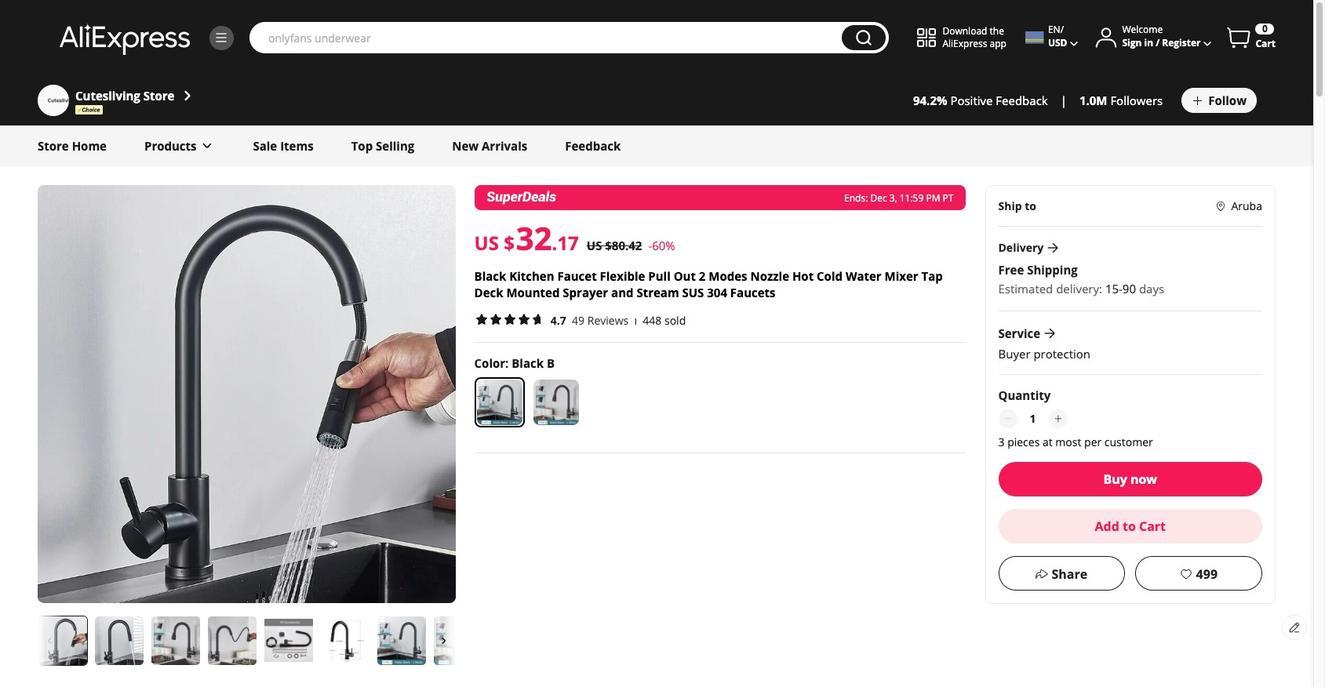 Task type: describe. For each thing, give the bounding box(es) containing it.
ship to
[[998, 199, 1036, 213]]

faucet
[[557, 268, 597, 284]]

add to cart button
[[998, 509, 1262, 544]]

$80.42
[[605, 238, 642, 253]]

download the aliexpress app
[[943, 24, 1007, 50]]

49
[[572, 313, 585, 328]]

per
[[1084, 435, 1102, 450]]

sign
[[1122, 36, 1142, 50]]

sold
[[665, 313, 686, 328]]

0 horizontal spatial feedback
[[565, 138, 621, 154]]

pt
[[943, 191, 954, 204]]

register
[[1162, 36, 1201, 50]]

90
[[1123, 281, 1136, 297]]

follow
[[1209, 93, 1247, 108]]

aruba
[[1231, 199, 1262, 213]]

mixer
[[885, 268, 919, 284]]

|
[[1061, 93, 1067, 108]]

add to cart
[[1095, 518, 1166, 535]]

in
[[1144, 36, 1153, 50]]

1 vertical spatial store
[[38, 138, 69, 154]]

-
[[648, 238, 652, 253]]

4.7 49 reviews ౹ 448 sold
[[551, 313, 686, 328]]

sale items
[[253, 138, 314, 154]]

days
[[1139, 281, 1165, 297]]

pieces
[[1008, 435, 1040, 450]]

4.7
[[551, 313, 566, 328]]

items
[[280, 138, 314, 154]]

stream
[[637, 284, 679, 300]]

new
[[452, 138, 479, 154]]

pm
[[926, 191, 940, 204]]

app
[[990, 37, 1007, 50]]

94.2%
[[913, 93, 947, 108]]

positive
[[951, 93, 993, 108]]

buyer protection
[[998, 346, 1091, 362]]

49 reviews link
[[566, 313, 629, 328]]

shipping
[[1027, 262, 1078, 278]]

1.0m
[[1080, 93, 1108, 108]]

download
[[943, 24, 987, 38]]

new arrivals
[[452, 138, 527, 154]]

94.2% positive feedback
[[913, 93, 1048, 108]]

reviews
[[588, 313, 629, 328]]

arrivals
[[482, 138, 527, 154]]

cutesliving store link
[[75, 86, 196, 105]]

2 inside black kitchen faucet flexible pull out 2 modes nozzle hot cold water mixer tap deck mounted sprayer and stream sus 304 faucets
[[699, 268, 706, 284]]

sale
[[253, 138, 277, 154]]

now
[[1131, 471, 1157, 488]]

1.0m followers
[[1080, 93, 1163, 108]]

304
[[707, 284, 727, 300]]

1
[[557, 230, 568, 256]]

1 horizontal spatial us
[[587, 238, 602, 253]]

$
[[504, 230, 515, 256]]

feedback link
[[565, 126, 621, 166]]

499
[[1196, 566, 1218, 583]]

60%
[[652, 238, 675, 253]]

faucets
[[730, 284, 776, 300]]

followers
[[1111, 93, 1163, 108]]

7
[[568, 230, 579, 256]]

buy
[[1104, 471, 1127, 488]]

3 pieces at most per customer
[[998, 435, 1153, 450]]

free shipping estimated delivery: 15-90 days
[[998, 262, 1165, 297]]

products
[[144, 138, 197, 154]]

quantity
[[998, 388, 1051, 404]]

15-
[[1105, 281, 1123, 297]]

aliexpress
[[943, 37, 987, 50]]

modes
[[709, 268, 747, 284]]

most
[[1056, 435, 1082, 450]]

service
[[998, 326, 1041, 342]]

dec
[[871, 191, 887, 204]]

customer
[[1105, 435, 1153, 450]]

448
[[643, 313, 662, 328]]

౹
[[634, 313, 637, 328]]



Task type: vqa. For each thing, say whether or not it's contained in the screenshot.
top 'Store'
yes



Task type: locate. For each thing, give the bounding box(es) containing it.
2
[[534, 217, 552, 260], [699, 268, 706, 284]]

delivery
[[998, 240, 1044, 255]]

store left home at the left top of the page
[[38, 138, 69, 154]]

share
[[1052, 566, 1088, 583]]

1 vertical spatial feedback
[[565, 138, 621, 154]]

1 horizontal spatial black
[[512, 355, 544, 371]]

delivery:
[[1056, 281, 1102, 297]]

free
[[998, 262, 1024, 278]]

ship
[[998, 199, 1022, 213]]

color : black b
[[474, 355, 555, 371]]

black kitchen faucet flexible pull out 2 modes nozzle hot cold water mixer tap deck mounted sprayer and stream sus 304 faucets
[[474, 268, 943, 300]]

1sqid_b image
[[214, 31, 228, 45]]

1 horizontal spatial store
[[143, 88, 175, 104]]

pull
[[648, 268, 671, 284]]

add
[[1095, 518, 1120, 535]]

1 horizontal spatial to
[[1123, 518, 1136, 535]]

cold
[[817, 268, 843, 284]]

1 vertical spatial cart
[[1139, 518, 1166, 535]]

at
[[1043, 435, 1053, 450]]

0 vertical spatial 3
[[516, 217, 534, 260]]

top selling
[[351, 138, 414, 154]]

water
[[846, 268, 882, 284]]

ends:
[[844, 191, 868, 204]]

buyer
[[998, 346, 1031, 362]]

0 horizontal spatial /
[[1061, 23, 1064, 36]]

products link
[[144, 126, 215, 166]]

store home link
[[38, 126, 107, 166]]

flexible
[[600, 268, 645, 284]]

kitchen
[[509, 268, 554, 284]]

deck
[[474, 284, 503, 300]]

0 horizontal spatial black
[[474, 268, 506, 284]]

usd
[[1048, 36, 1067, 50]]

0 horizontal spatial 3
[[516, 217, 534, 260]]

tap
[[922, 268, 943, 284]]

sus
[[682, 284, 704, 300]]

0 cart
[[1256, 22, 1276, 50]]

us left $
[[474, 230, 499, 256]]

1 horizontal spatial 2
[[699, 268, 706, 284]]

None text field
[[1020, 410, 1046, 429]]

estimated
[[998, 281, 1053, 297]]

the
[[990, 24, 1004, 38]]

0 horizontal spatial 2
[[534, 217, 552, 260]]

0 vertical spatial 2
[[534, 217, 552, 260]]

us right 7
[[587, 238, 602, 253]]

top selling link
[[351, 126, 414, 166]]

and
[[611, 284, 634, 300]]

1 horizontal spatial /
[[1156, 36, 1160, 50]]

black
[[474, 268, 506, 284], [512, 355, 544, 371]]

cart
[[1256, 37, 1276, 50], [1139, 518, 1166, 535]]

to right ship
[[1025, 199, 1036, 213]]

/
[[1061, 23, 1064, 36], [1156, 36, 1160, 50]]

to for add
[[1123, 518, 1136, 535]]

3 right $
[[516, 217, 534, 260]]

follow button
[[1182, 88, 1257, 113]]

sale items link
[[253, 126, 314, 166]]

en
[[1048, 23, 1061, 36]]

home
[[72, 138, 107, 154]]

hot
[[792, 268, 814, 284]]

cart inside "button"
[[1139, 518, 1166, 535]]

color
[[474, 355, 505, 371]]

buy now button
[[998, 462, 1262, 497]]

welcome
[[1122, 23, 1163, 36]]

2 right out
[[699, 268, 706, 284]]

to for ship
[[1025, 199, 1036, 213]]

.
[[552, 230, 557, 256]]

cutesliving store
[[75, 88, 175, 104]]

1 vertical spatial to
[[1123, 518, 1136, 535]]

selling
[[376, 138, 414, 154]]

nozzle
[[750, 268, 789, 284]]

1 horizontal spatial cart
[[1256, 37, 1276, 50]]

black right :
[[512, 355, 544, 371]]

black inside black kitchen faucet flexible pull out 2 modes nozzle hot cold water mixer tap deck mounted sprayer and stream sus 304 faucets
[[474, 268, 506, 284]]

1 horizontal spatial feedback
[[996, 93, 1048, 108]]

1 horizontal spatial 3
[[998, 435, 1005, 450]]

new arrivals link
[[452, 126, 527, 166]]

3,
[[890, 191, 897, 204]]

0
[[1262, 22, 1268, 35]]

1 vertical spatial 3
[[998, 435, 1005, 450]]

0 horizontal spatial store
[[38, 138, 69, 154]]

None button
[[842, 25, 886, 50]]

buy now
[[1104, 471, 1157, 488]]

1 vertical spatial 2
[[699, 268, 706, 284]]

top
[[351, 138, 373, 154]]

2 left 1
[[534, 217, 552, 260]]

0 horizontal spatial us
[[474, 230, 499, 256]]

store home
[[38, 138, 107, 154]]

sign in / register
[[1122, 36, 1201, 50]]

0 horizontal spatial cart
[[1139, 518, 1166, 535]]

0 horizontal spatial to
[[1025, 199, 1036, 213]]

cart down 0
[[1256, 37, 1276, 50]]

0 vertical spatial feedback
[[996, 93, 1048, 108]]

0 vertical spatial to
[[1025, 199, 1036, 213]]

0 vertical spatial cart
[[1256, 37, 1276, 50]]

mounted
[[506, 284, 560, 300]]

11:59
[[900, 191, 924, 204]]

1 vertical spatial black
[[512, 355, 544, 371]]

protection
[[1034, 346, 1091, 362]]

/ right in
[[1156, 36, 1160, 50]]

us $ 3 2 . 1 7 us $80.42 -60%
[[474, 217, 675, 260]]

0 vertical spatial black
[[474, 268, 506, 284]]

b
[[547, 355, 555, 371]]

to right 'add'
[[1123, 518, 1136, 535]]

store right cutesliving
[[143, 88, 175, 104]]

to inside add to cart "button"
[[1123, 518, 1136, 535]]

en /
[[1048, 23, 1064, 36]]

3 left the pieces on the bottom right of the page
[[998, 435, 1005, 450]]

sprayer
[[563, 284, 608, 300]]

black up deck
[[474, 268, 506, 284]]

cart right 'add'
[[1139, 518, 1166, 535]]

/ right the at the right
[[1061, 23, 1064, 36]]

0 vertical spatial store
[[143, 88, 175, 104]]

onlyfans underwear text field
[[261, 30, 834, 46]]



